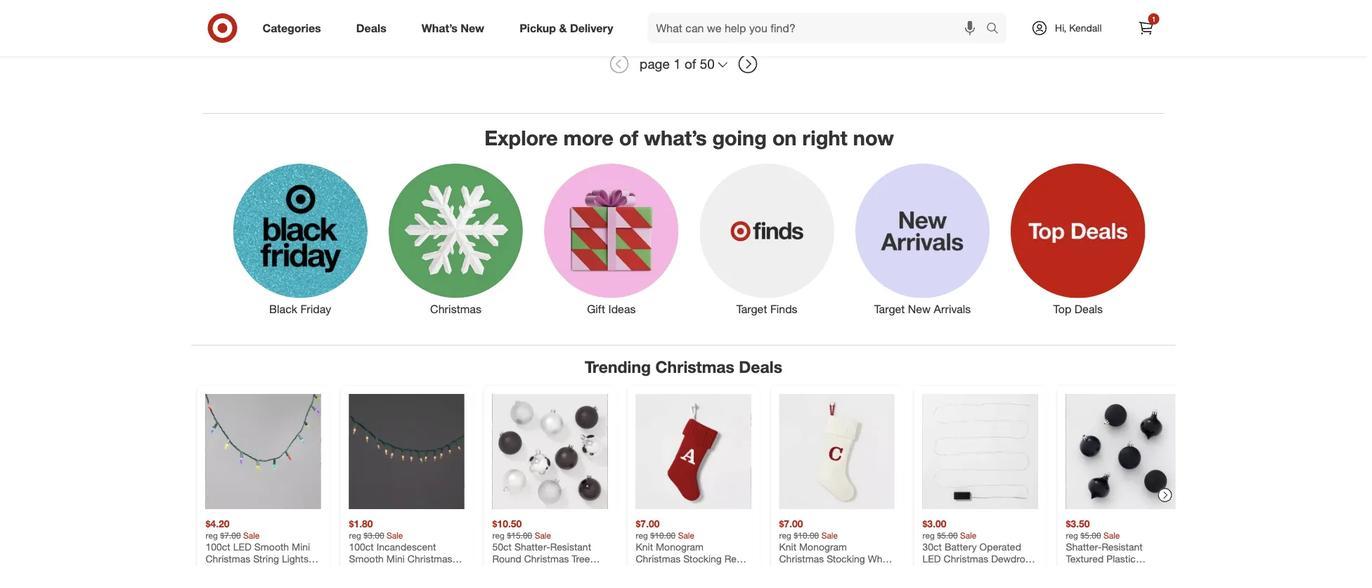 Task type: vqa. For each thing, say whether or not it's contained in the screenshot.
DOG TREATS
no



Task type: locate. For each thing, give the bounding box(es) containing it.
3 sale from the left
[[535, 530, 551, 541]]

5 sale from the left
[[822, 530, 838, 541]]

sale inside $4.20 reg $7.00 sale
[[243, 530, 260, 541]]

1 vertical spatial deals
[[1075, 302, 1103, 316]]

finds
[[771, 302, 798, 316]]

sale for $3.00
[[960, 530, 977, 541]]

2 $5.00 from the left
[[1081, 530, 1102, 541]]

3 reg from the left
[[493, 530, 505, 541]]

0 horizontal spatial $10.00
[[651, 530, 676, 541]]

2 monogram from the left
[[800, 541, 847, 553]]

0 horizontal spatial monogram
[[656, 541, 704, 553]]

knit for knit monogram christmas stocking red - wondershop™
[[636, 541, 653, 553]]

stocking left the white
[[827, 553, 866, 566]]

1 sale from the left
[[243, 530, 260, 541]]

1 horizontal spatial knit
[[779, 541, 797, 553]]

0 horizontal spatial stocking
[[684, 553, 722, 566]]

2 horizontal spatial $7.00
[[779, 518, 803, 530]]

1 monogram from the left
[[656, 541, 704, 553]]

$5.00 for $3.00
[[938, 530, 958, 541]]

$7.00 for knit monogram christmas stocking red - wondershop™
[[636, 518, 660, 530]]

to
[[233, 0, 241, 11]]

1 horizontal spatial $10.00
[[794, 530, 819, 541]]

$5.00
[[938, 530, 958, 541], [1081, 530, 1102, 541]]

of inside dropdown button
[[685, 56, 696, 72]]

2 horizontal spatial deals
[[1075, 302, 1103, 316]]

1 horizontal spatial new
[[908, 302, 931, 316]]

sale inside $7.00 reg $10.00 sale knit monogram christmas stocking red - wondershop™
[[678, 530, 695, 541]]

4 reg from the left
[[636, 530, 648, 541]]

1 horizontal spatial 1
[[1152, 14, 1156, 23]]

- inside $7.00 reg $10.00 sale knit monogram christmas stocking white - wondershop™
[[779, 566, 783, 567]]

1 $5.00 from the left
[[938, 530, 958, 541]]

pickup & delivery link
[[508, 13, 631, 44]]

0 horizontal spatial deals
[[356, 21, 387, 35]]

sale
[[243, 530, 260, 541], [387, 530, 403, 541], [535, 530, 551, 541], [678, 530, 695, 541], [822, 530, 838, 541], [960, 530, 977, 541], [1104, 530, 1120, 541]]

$4.20
[[206, 518, 230, 530]]

2 wondershop™ from the left
[[786, 566, 847, 567]]

$10.00 inside $7.00 reg $10.00 sale knit monogram christmas stocking red - wondershop™
[[651, 530, 676, 541]]

shatter-resistant textured plastic christmas tree ornament set 20pc - wondershop™ image
[[1066, 394, 1182, 510], [1066, 394, 1182, 510]]

0 horizontal spatial knit
[[636, 541, 653, 553]]

1 right page
[[674, 56, 681, 72]]

categories link
[[251, 13, 339, 44]]

reg for $3.00
[[923, 530, 935, 541]]

knit
[[636, 541, 653, 553], [779, 541, 797, 553]]

1 horizontal spatial wondershop™
[[786, 566, 847, 567]]

target
[[737, 302, 767, 316], [874, 302, 905, 316]]

target for target finds
[[737, 302, 767, 316]]

monogram for knit monogram christmas stocking white - wondershop™
[[800, 541, 847, 553]]

$10.50 reg $15.00 sale
[[493, 518, 551, 541]]

going
[[713, 125, 767, 150]]

deals down target finds
[[739, 357, 783, 377]]

50ct shatter-resistant round christmas tree ornament set - wondershop™ image
[[493, 394, 608, 510], [493, 394, 608, 510]]

reg inside $3.00 reg $5.00 sale
[[923, 530, 935, 541]]

0 vertical spatial new
[[461, 21, 485, 35]]

sale inside $3.50 reg $5.00 sale
[[1104, 530, 1120, 541]]

$3.50
[[1066, 518, 1090, 530]]

1
[[1152, 14, 1156, 23], [674, 56, 681, 72]]

2 $10.00 from the left
[[794, 530, 819, 541]]

$10.00
[[651, 530, 676, 541], [794, 530, 819, 541]]

gift ideas
[[587, 302, 636, 316]]

1 reg from the left
[[206, 530, 218, 541]]

1 vertical spatial 1
[[674, 56, 681, 72]]

$7.00 for knit monogram christmas stocking white - wondershop™
[[779, 518, 803, 530]]

pickup & delivery
[[520, 21, 614, 35]]

1 horizontal spatial stocking
[[827, 553, 866, 566]]

sale inside $3.00 reg $5.00 sale
[[960, 530, 977, 541]]

of right the 'more'
[[619, 125, 639, 150]]

new left the arrivals
[[908, 302, 931, 316]]

4 sale from the left
[[678, 530, 695, 541]]

monogram for knit monogram christmas stocking red - wondershop™
[[656, 541, 704, 553]]

100ct led smooth mini christmas string lights with green wire - wondershop™ image
[[206, 394, 321, 510], [206, 394, 321, 510]]

0 vertical spatial of
[[685, 56, 696, 72]]

0 horizontal spatial of
[[619, 125, 639, 150]]

knit inside $7.00 reg $10.00 sale knit monogram christmas stocking white - wondershop™
[[779, 541, 797, 553]]

gift
[[587, 302, 606, 316]]

$3.00
[[923, 518, 947, 530], [364, 530, 384, 541]]

wondershop™ left the white
[[786, 566, 847, 567]]

- inside $7.00 reg $10.00 sale knit monogram christmas stocking red - wondershop™
[[745, 553, 749, 566]]

reg
[[206, 530, 218, 541], [349, 530, 361, 541], [493, 530, 505, 541], [636, 530, 648, 541], [779, 530, 792, 541], [923, 530, 935, 541], [1066, 530, 1079, 541]]

add
[[214, 0, 230, 11]]

of
[[685, 56, 696, 72], [619, 125, 639, 150]]

0 horizontal spatial $5.00
[[938, 530, 958, 541]]

stocking
[[684, 553, 722, 566], [827, 553, 866, 566]]

monogram inside $7.00 reg $10.00 sale knit monogram christmas stocking red - wondershop™
[[656, 541, 704, 553]]

monogram left red
[[656, 541, 704, 553]]

$4.20 reg $7.00 sale
[[206, 518, 260, 541]]

sale inside $1.80 reg $3.00 sale
[[387, 530, 403, 541]]

reg inside $4.20 reg $7.00 sale
[[206, 530, 218, 541]]

$5.00 inside $3.50 reg $5.00 sale
[[1081, 530, 1102, 541]]

1 horizontal spatial $3.00
[[923, 518, 947, 530]]

1 horizontal spatial -
[[779, 566, 783, 567]]

deals link
[[344, 13, 404, 44]]

1 right kendall
[[1152, 14, 1156, 23]]

$7.00 inside $4.20 reg $7.00 sale
[[220, 530, 241, 541]]

monogram inside $7.00 reg $10.00 sale knit monogram christmas stocking white - wondershop™
[[800, 541, 847, 553]]

30ct battery operated led christmas dewdrop fairy string lights warm white with silver wire - wondershop™ image
[[923, 394, 1038, 510], [923, 394, 1038, 510]]

stocking for white
[[827, 553, 866, 566]]

1 horizontal spatial deals
[[739, 357, 783, 377]]

100ct incandescent smooth mini christmas string lights clear with green wire - wondershop™ image
[[349, 394, 464, 510], [349, 394, 464, 510]]

stocking left red
[[684, 553, 722, 566]]

black friday
[[269, 302, 331, 316]]

2 reg from the left
[[349, 530, 361, 541]]

sale inside "$10.50 reg $15.00 sale"
[[535, 530, 551, 541]]

1 horizontal spatial of
[[685, 56, 696, 72]]

wondershop™
[[636, 566, 697, 567], [786, 566, 847, 567]]

of left the 50 on the right top
[[685, 56, 696, 72]]

$10.00 inside $7.00 reg $10.00 sale knit monogram christmas stocking white - wondershop™
[[794, 530, 819, 541]]

target new arrivals
[[874, 302, 971, 316]]

0 horizontal spatial wondershop™
[[636, 566, 697, 567]]

christmas
[[430, 302, 482, 316], [656, 357, 735, 377], [636, 553, 681, 566], [779, 553, 824, 566]]

top deals
[[1054, 302, 1103, 316]]

christmas inside christmas link
[[430, 302, 482, 316]]

1 horizontal spatial $7.00
[[636, 518, 660, 530]]

reg for $10.50
[[493, 530, 505, 541]]

now
[[854, 125, 894, 150]]

1 horizontal spatial $5.00
[[1081, 530, 1102, 541]]

- for knit monogram christmas stocking red - wondershop™
[[745, 553, 749, 566]]

1 $10.00 from the left
[[651, 530, 676, 541]]

2 knit from the left
[[779, 541, 797, 553]]

target finds link
[[689, 161, 845, 317]]

1 wondershop™ from the left
[[636, 566, 697, 567]]

stocking inside $7.00 reg $10.00 sale knit monogram christmas stocking white - wondershop™
[[827, 553, 866, 566]]

sale for $4.20
[[243, 530, 260, 541]]

2 sale from the left
[[387, 530, 403, 541]]

$15.00
[[507, 530, 532, 541]]

christmas link
[[378, 161, 534, 317]]

1 knit from the left
[[636, 541, 653, 553]]

stocking inside $7.00 reg $10.00 sale knit monogram christmas stocking red - wondershop™
[[684, 553, 722, 566]]

0 horizontal spatial -
[[745, 553, 749, 566]]

what's
[[644, 125, 707, 150]]

deals left what's
[[356, 21, 387, 35]]

what's new link
[[410, 13, 502, 44]]

reg for $4.20
[[206, 530, 218, 541]]

reg inside "$10.50 reg $15.00 sale"
[[493, 530, 505, 541]]

0 horizontal spatial 1
[[674, 56, 681, 72]]

$7.00 reg $10.00 sale knit monogram christmas stocking red - wondershop™
[[636, 518, 749, 567]]

what's
[[422, 21, 458, 35]]

2 target from the left
[[874, 302, 905, 316]]

2 stocking from the left
[[827, 553, 866, 566]]

monogram
[[656, 541, 704, 553], [800, 541, 847, 553]]

friday
[[301, 302, 331, 316]]

top
[[1054, 302, 1072, 316]]

knit monogram christmas stocking red - wondershop™ image
[[636, 394, 751, 510], [636, 394, 751, 510]]

target left finds
[[737, 302, 767, 316]]

wondershop™ left red
[[636, 566, 697, 567]]

wondershop™ inside $7.00 reg $10.00 sale knit monogram christmas stocking white - wondershop™
[[786, 566, 847, 567]]

target finds
[[737, 302, 798, 316]]

$10.50
[[493, 518, 522, 530]]

1 target from the left
[[737, 302, 767, 316]]

target for target new arrivals
[[874, 302, 905, 316]]

wondershop™ inside $7.00 reg $10.00 sale knit monogram christmas stocking red - wondershop™
[[636, 566, 697, 567]]

7 sale from the left
[[1104, 530, 1120, 541]]

1 vertical spatial of
[[619, 125, 639, 150]]

ideas
[[609, 302, 636, 316]]

christmas inside $7.00 reg $10.00 sale knit monogram christmas stocking white - wondershop™
[[779, 553, 824, 566]]

7 reg from the left
[[1066, 530, 1079, 541]]

$7.00
[[636, 518, 660, 530], [779, 518, 803, 530], [220, 530, 241, 541]]

1 horizontal spatial monogram
[[800, 541, 847, 553]]

$3.50 reg $5.00 sale
[[1066, 518, 1120, 541]]

$7.00 inside $7.00 reg $10.00 sale knit monogram christmas stocking red - wondershop™
[[636, 518, 660, 530]]

6 sale from the left
[[960, 530, 977, 541]]

1 horizontal spatial target
[[874, 302, 905, 316]]

0 horizontal spatial $3.00
[[364, 530, 384, 541]]

new for target
[[908, 302, 931, 316]]

$7.00 inside $7.00 reg $10.00 sale knit monogram christmas stocking white - wondershop™
[[779, 518, 803, 530]]

6 reg from the left
[[923, 530, 935, 541]]

black friday link
[[223, 161, 378, 317]]

0 horizontal spatial $7.00
[[220, 530, 241, 541]]

$3.00 reg $5.00 sale
[[923, 518, 977, 541]]

deals
[[356, 21, 387, 35], [1075, 302, 1103, 316], [739, 357, 783, 377]]

target left the arrivals
[[874, 302, 905, 316]]

new
[[461, 21, 485, 35], [908, 302, 931, 316]]

explore more of what's going on right now
[[485, 125, 894, 150]]

0 horizontal spatial target
[[737, 302, 767, 316]]

page 1 of 50
[[640, 56, 715, 72]]

knit inside $7.00 reg $10.00 sale knit monogram christmas stocking red - wondershop™
[[636, 541, 653, 553]]

$1.80
[[349, 518, 373, 530]]

$1.80 reg $3.00 sale
[[349, 518, 403, 541]]

$5.00 inside $3.00 reg $5.00 sale
[[938, 530, 958, 541]]

What can we help you find? suggestions appear below search field
[[648, 13, 990, 44]]

cart
[[243, 0, 260, 11]]

0 horizontal spatial new
[[461, 21, 485, 35]]

deals right top
[[1075, 302, 1103, 316]]

1 stocking from the left
[[684, 553, 722, 566]]

reg inside $3.50 reg $5.00 sale
[[1066, 530, 1079, 541]]

red
[[725, 553, 743, 566]]

-
[[745, 553, 749, 566], [779, 566, 783, 567]]

new right what's
[[461, 21, 485, 35]]

monogram left the white
[[800, 541, 847, 553]]

kendall
[[1070, 22, 1102, 34]]

sale inside $7.00 reg $10.00 sale knit monogram christmas stocking white - wondershop™
[[822, 530, 838, 541]]

reg inside $1.80 reg $3.00 sale
[[349, 530, 361, 541]]

sale for $3.50
[[1104, 530, 1120, 541]]

5 reg from the left
[[779, 530, 792, 541]]

1 vertical spatial new
[[908, 302, 931, 316]]



Task type: describe. For each thing, give the bounding box(es) containing it.
wondershop™ for knit monogram christmas stocking white - wondershop™
[[786, 566, 847, 567]]

black
[[269, 302, 297, 316]]

reg inside $7.00 reg $10.00 sale knit monogram christmas stocking white - wondershop™
[[779, 530, 792, 541]]

gift ideas link
[[534, 161, 689, 317]]

wondershop™ for knit monogram christmas stocking red - wondershop™
[[636, 566, 697, 567]]

right
[[803, 125, 848, 150]]

white
[[868, 553, 893, 566]]

explore
[[485, 125, 558, 150]]

arrivals
[[934, 302, 971, 316]]

of for more
[[619, 125, 639, 150]]

knit for knit monogram christmas stocking white - wondershop™
[[779, 541, 797, 553]]

stocking for red
[[684, 553, 722, 566]]

sale for $10.50
[[535, 530, 551, 541]]

trending christmas deals
[[585, 357, 783, 377]]

sale for $1.80
[[387, 530, 403, 541]]

hi,
[[1056, 22, 1067, 34]]

reg for $3.50
[[1066, 530, 1079, 541]]

0 vertical spatial 1
[[1152, 14, 1156, 23]]

trending
[[585, 357, 651, 377]]

new for what's
[[461, 21, 485, 35]]

delivery
[[570, 21, 614, 35]]

$3.00 inside $3.00 reg $5.00 sale
[[923, 518, 947, 530]]

hi, kendall
[[1056, 22, 1102, 34]]

target new arrivals link
[[845, 161, 1001, 317]]

search button
[[980, 13, 1014, 46]]

top deals link
[[1001, 161, 1156, 317]]

2 vertical spatial deals
[[739, 357, 783, 377]]

on
[[773, 125, 797, 150]]

more
[[564, 125, 614, 150]]

reg for $1.80
[[349, 530, 361, 541]]

$10.00 for knit monogram christmas stocking red - wondershop™
[[651, 530, 676, 541]]

- for knit monogram christmas stocking white - wondershop™
[[779, 566, 783, 567]]

search
[[980, 23, 1014, 36]]

what's new
[[422, 21, 485, 35]]

categories
[[263, 21, 321, 35]]

$3.00 inside $1.80 reg $3.00 sale
[[364, 530, 384, 541]]

add to cart
[[214, 0, 260, 11]]

0 vertical spatial deals
[[356, 21, 387, 35]]

$10.00 for knit monogram christmas stocking white - wondershop™
[[794, 530, 819, 541]]

reg inside $7.00 reg $10.00 sale knit monogram christmas stocking red - wondershop™
[[636, 530, 648, 541]]

page
[[640, 56, 670, 72]]

knit monogram christmas stocking white - wondershop™ image
[[779, 394, 895, 510]]

pickup
[[520, 21, 556, 35]]

christmas inside $7.00 reg $10.00 sale knit monogram christmas stocking red - wondershop™
[[636, 553, 681, 566]]

of for 1
[[685, 56, 696, 72]]

1 link
[[1131, 13, 1162, 44]]

$7.00 reg $10.00 sale knit monogram christmas stocking white - wondershop™
[[779, 518, 893, 567]]

page 1 of 50 button
[[634, 48, 734, 79]]

50
[[700, 56, 715, 72]]

add to cart button
[[208, 0, 266, 17]]

1 inside dropdown button
[[674, 56, 681, 72]]

$5.00 for $3.50
[[1081, 530, 1102, 541]]

&
[[559, 21, 567, 35]]



